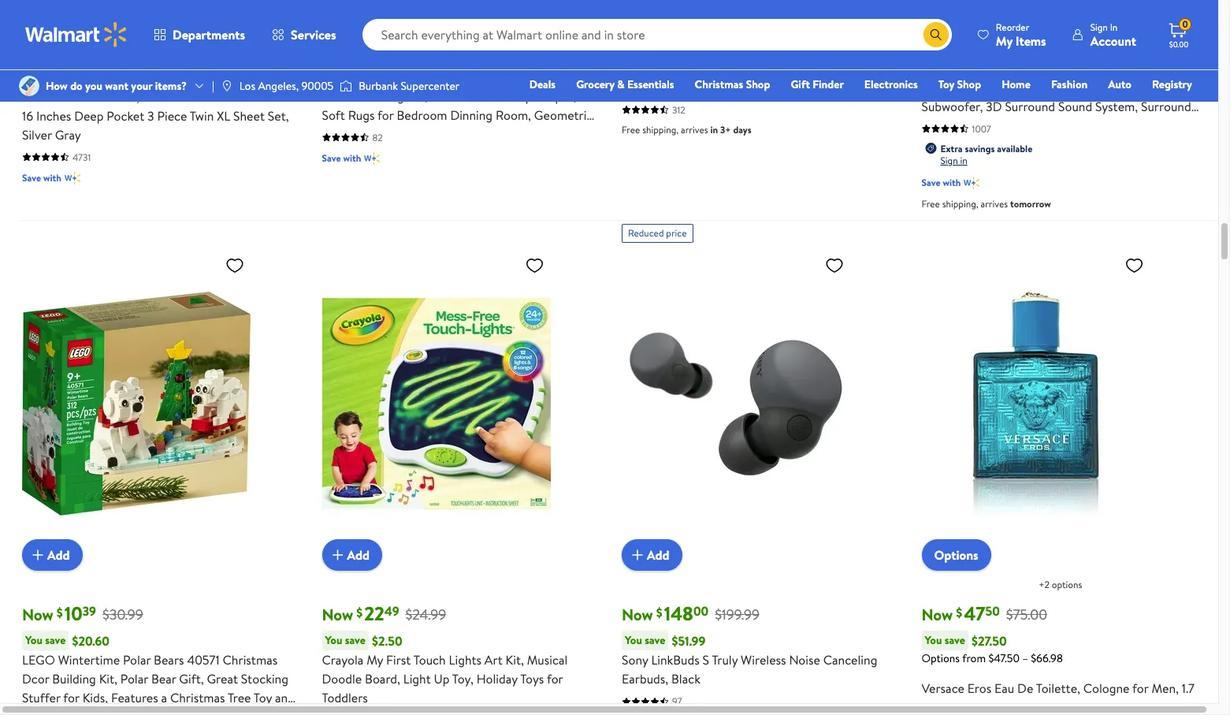 Task type: vqa. For each thing, say whether or not it's contained in the screenshot.
the top (90
no



Task type: locate. For each thing, give the bounding box(es) containing it.
you inside "you save $20.60 lego wintertime polar bears 40571 christmas dcor building kit, polar bear gift, great stocking stuffer for kids, features a christmas tree toy and two polar bear toys"
[[25, 633, 42, 648]]

toy down stocking
[[254, 689, 272, 707]]

0 horizontal spatial shipping,
[[643, 123, 679, 136]]

wireless inside "you save $51.99 sony linkbuds s truly wireless noise canceling earbuds, black"
[[741, 652, 787, 669]]

carpet,
[[536, 87, 577, 105]]

soft
[[208, 88, 231, 105], [322, 106, 345, 123]]

save for 18
[[22, 171, 41, 184]]

you up "ultimea"
[[925, 41, 943, 56]]

in.
[[709, 60, 722, 77]]

save down silver
[[22, 171, 41, 184]]

sign inside sign in account
[[1091, 20, 1109, 34]]

toys down features
[[105, 708, 129, 715]]

kit, inside "you save $20.60 lego wintertime polar bears 40571 christmas dcor building kit, polar bear gift, great stocking stuffer for kids, features a christmas tree toy and two polar bear toys"
[[99, 671, 117, 688]]

1 horizontal spatial and
[[922, 116, 942, 134]]

99 up $250.00
[[697, 11, 711, 28]]

1 horizontal spatial shipping,
[[943, 197, 979, 211]]

sound left bar,
[[1066, 60, 1100, 77]]

now inside now $ 22 49 $24.99
[[322, 604, 354, 626]]

1 vertical spatial options
[[1052, 578, 1083, 592]]

now inside now $ 148 00 $199.99
[[622, 604, 654, 626]]

$ inside now $ 179 99 $299.99
[[957, 12, 963, 29]]

versace eros eau de toilette, cologne for men, 1.7 oz
[[922, 680, 1195, 715]]

sign left the in
[[1091, 20, 1109, 34]]

walmart+
[[1146, 99, 1193, 114]]

0 horizontal spatial in
[[711, 123, 718, 136]]

0 horizontal spatial arrives
[[681, 123, 709, 136]]

0 horizontal spatial sign
[[941, 153, 959, 167]]

set, down microfiber
[[268, 107, 289, 124]]

1 add to cart image from the left
[[28, 546, 47, 565]]

now inside now $ 18 99 $55.99
[[22, 12, 53, 34]]

wireless inside you save $120.00 ultimea 5.1 dolby atmos sound bar, 410w surround sound bar for tv with wireless subwoofer, 3d surround sound system, surround and bass adjustable home theater systems tv speakers, poseidon d60 , 2023
[[1097, 79, 1142, 96]]

options up do
[[50, 59, 86, 75]]

more
[[22, 59, 48, 75]]

0 horizontal spatial walmart plus image
[[65, 170, 80, 186]]

you for powersmart
[[625, 41, 643, 56]]

now left 549
[[622, 12, 654, 34]]

$ left 148
[[657, 604, 663, 621]]

options up the versace
[[922, 651, 960, 667]]

Search search field
[[362, 19, 952, 50]]

atmos
[[1027, 60, 1063, 77]]

 image left area
[[340, 78, 353, 94]]

0 horizontal spatial my
[[367, 652, 383, 669]]

rug down bedroom
[[398, 125, 420, 142]]

$ left "10" at the left of the page
[[57, 604, 63, 621]]

0 horizontal spatial add
[[47, 547, 70, 564]]

rugs up washable
[[463, 68, 489, 86]]

canceling
[[824, 652, 878, 669]]

save with down pattern
[[322, 151, 361, 164]]

1 vertical spatial kit,
[[99, 671, 117, 688]]

surround down bar on the top
[[1006, 97, 1056, 115]]

with for walmart plus image
[[943, 176, 961, 190]]

from down the "$27.50"
[[963, 651, 986, 667]]

save with
[[322, 151, 361, 164], [22, 171, 61, 184], [922, 176, 961, 190]]

2 shop from the left
[[958, 76, 982, 92]]

0 vertical spatial arrives
[[681, 123, 709, 136]]

you for options
[[925, 633, 943, 648]]

add button up 22
[[322, 540, 382, 571]]

sign down speakers,
[[941, 153, 959, 167]]

tv down walmart+ link
[[1160, 116, 1175, 134]]

now $ 22 49 $24.99
[[322, 600, 446, 627]]

549
[[665, 8, 697, 35]]

you inside you save $120.00 ultimea 5.1 dolby atmos sound bar, 410w surround sound bar for tv with wireless subwoofer, 3d surround sound system, surround and bass adjustable home theater systems tv speakers, poseidon d60 , 2023
[[925, 41, 943, 56]]

you inside you save $250.00 powersmart 24 in. two-stage electric start 212cc self propelled gas snow blower
[[625, 41, 643, 56]]

$129.99
[[432, 39, 467, 55]]

0 vertical spatial tv
[[1053, 79, 1067, 96]]

99 up options from $56.99 – $129.99
[[354, 11, 368, 28]]

kit, up kids,
[[99, 671, 117, 688]]

sony
[[622, 652, 649, 669]]

1 horizontal spatial shop
[[958, 76, 982, 92]]

geometric
[[534, 106, 593, 123]]

you up sony
[[625, 633, 643, 648]]

you
[[25, 41, 42, 56], [625, 41, 643, 56], [925, 41, 943, 56], [25, 633, 42, 648], [325, 633, 343, 648], [625, 633, 643, 648], [925, 633, 943, 648]]

one debit link
[[1065, 98, 1133, 115]]

add to cart image up "now $ 10 39 $30.99"
[[28, 546, 47, 565]]

home up "d60"
[[1032, 116, 1065, 134]]

1 vertical spatial set,
[[268, 107, 289, 124]]

now left 22
[[322, 604, 354, 626]]

sign
[[1091, 20, 1109, 34], [941, 153, 959, 167]]

from up you
[[88, 59, 112, 75]]

now inside now $ 179 99 $299.99
[[922, 12, 954, 34]]

now left 47
[[922, 604, 954, 626]]

1800
[[142, 88, 169, 105]]

2 vertical spatial polar
[[47, 708, 74, 715]]

save for $20.60
[[45, 633, 66, 648]]

+2 options
[[1039, 578, 1083, 592]]

home for geometric
[[461, 125, 495, 142]]

doodle
[[322, 671, 362, 688]]

gift
[[791, 76, 811, 92]]

reduced price
[[628, 227, 687, 240]]

now for 22
[[322, 604, 354, 626]]

grocery & essentials
[[577, 76, 675, 92]]

 image for how do you want your items?
[[19, 76, 39, 96]]

shipping,
[[643, 123, 679, 136], [943, 197, 979, 211]]

410w
[[1127, 60, 1157, 77]]

2 vertical spatial from
[[963, 651, 986, 667]]

2 horizontal spatial save with
[[922, 176, 961, 190]]

1 horizontal spatial kit,
[[506, 652, 524, 669]]

0 vertical spatial toys
[[521, 671, 544, 688]]

items
[[1016, 32, 1047, 49]]

0 horizontal spatial tv
[[1053, 79, 1067, 96]]

0 vertical spatial toy
[[939, 76, 955, 92]]

$ left 179
[[957, 12, 963, 29]]

save with down silver
[[22, 171, 61, 184]]

save up "ultimea"
[[945, 41, 966, 56]]

2 add from the left
[[347, 547, 370, 564]]

toy up subwoofer,
[[939, 76, 955, 92]]

 image down more
[[19, 76, 39, 96]]

you inside "you save $51.99 sony linkbuds s truly wireless noise canceling earbuds, black"
[[625, 633, 643, 648]]

save inside you save $27.50 options from $47.50 – $66.98
[[945, 633, 966, 648]]

tv
[[1053, 79, 1067, 96], [1160, 116, 1175, 134]]

1 vertical spatial my
[[367, 652, 383, 669]]

with down silver
[[43, 171, 61, 184]]

1 vertical spatial arrives
[[981, 197, 1009, 211]]

shipping, down walmart plus image
[[943, 197, 979, 211]]

0 horizontal spatial from
[[88, 59, 112, 75]]

fashion
[[1052, 76, 1088, 92]]

my inside you save $2.50 crayola my first touch lights art kit, musical doodle board, light up toy, holiday toys for toddlers
[[367, 652, 383, 669]]

1 99 from the left
[[82, 11, 96, 28]]

tv down atmos
[[1053, 79, 1067, 96]]

1 vertical spatial shipping,
[[943, 197, 979, 211]]

$ inside now $ 47 50 $75.00
[[957, 604, 963, 621]]

save down pattern
[[322, 151, 341, 164]]

99 inside now $ 179 99 $299.99
[[991, 11, 1005, 28]]

save down 47
[[945, 633, 966, 648]]

0 vertical spatial my
[[997, 32, 1013, 49]]

wireless right truly
[[741, 652, 787, 669]]

and up speakers,
[[922, 116, 942, 134]]

 image
[[221, 80, 233, 92]]

add to cart image for 22
[[328, 546, 347, 565]]

save for $51.99
[[645, 633, 666, 648]]

$30.99
[[102, 605, 143, 625]]

40571
[[187, 652, 220, 669]]

my up board,
[[367, 652, 383, 669]]

– right $56.99
[[423, 39, 429, 55]]

add for 10
[[47, 547, 70, 564]]

1 vertical spatial free
[[922, 197, 941, 211]]

212cc
[[859, 60, 895, 77]]

1 add from the left
[[47, 547, 70, 564]]

2 99 from the left
[[354, 11, 368, 28]]

set,
[[118, 88, 139, 105], [268, 107, 289, 124]]

99 for 179
[[991, 11, 1005, 28]]

extra
[[941, 142, 963, 155]]

0 horizontal spatial –
[[423, 39, 429, 55]]

options for options from $56.99 – $129.99
[[322, 39, 360, 55]]

1 vertical spatial from
[[88, 59, 112, 75]]

free for free shipping, arrives in 3+ days
[[622, 123, 641, 136]]

$
[[57, 12, 63, 29], [657, 12, 663, 29], [957, 12, 963, 29], [57, 604, 63, 621], [357, 604, 363, 621], [657, 604, 663, 621], [957, 604, 963, 621]]

stuffer
[[22, 689, 61, 707]]

lego wintertime polar bears 40571 christmas dcor building kit, polar bear gift, great stocking stuffer for kids, features a christmas tree toy and two polar bear toys image
[[22, 249, 251, 559]]

debit
[[1098, 99, 1125, 114]]

$ inside 'now $ 549 99 $799.99'
[[657, 12, 663, 29]]

shipping, for free shipping, arrives in 3+ days
[[643, 123, 679, 136]]

deep
[[74, 107, 104, 124]]

0 horizontal spatial  image
[[19, 76, 39, 96]]

walmart plus image down 4731 at the top left
[[65, 170, 80, 186]]

options inside you save $27.50 options from $47.50 – $66.98
[[922, 651, 960, 667]]

1 horizontal spatial my
[[997, 32, 1013, 49]]

black
[[672, 671, 701, 688]]

options right +2
[[1052, 578, 1083, 592]]

arrives for tomorrow
[[981, 197, 1009, 211]]

toy shop
[[939, 76, 982, 92]]

you save $51.99 sony linkbuds s truly wireless noise canceling earbuds, black
[[622, 632, 878, 688]]

you up more
[[25, 41, 42, 56]]

and down stocking
[[275, 689, 295, 707]]

sound up 3d
[[975, 79, 1010, 96]]

my left items
[[997, 32, 1013, 49]]

save inside you save $37.00 more options from $17.99
[[45, 41, 66, 56]]

1 horizontal spatial toys
[[521, 671, 544, 688]]

for left men,
[[1133, 680, 1149, 697]]

for inside you save $120.00 ultimea 5.1 dolby atmos sound bar, 410w surround sound bar for tv with wireless subwoofer, 3d surround sound system, surround and bass adjustable home theater systems tv speakers, poseidon d60 , 2023
[[1034, 79, 1050, 96]]

0 vertical spatial options
[[50, 59, 86, 75]]

in down speakers,
[[961, 153, 968, 167]]

now $ 179 99 $299.99
[[922, 8, 1059, 35]]

wintertime
[[58, 652, 120, 669]]

save inside "you save $51.99 sony linkbuds s truly wireless noise canceling earbuds, black"
[[645, 633, 666, 648]]

save up powersmart
[[645, 41, 666, 56]]

now inside 'now $ 549 99 $799.99'
[[622, 12, 654, 34]]

for down musical
[[547, 671, 563, 688]]

bedroom
[[397, 106, 448, 123]]

$ left 22
[[357, 604, 363, 621]]

56 99
[[333, 8, 368, 35]]

for down building on the bottom of page
[[63, 689, 80, 707]]

two-
[[724, 60, 751, 77]]

1 vertical spatial options
[[935, 547, 979, 564]]

$ left 47
[[957, 604, 963, 621]]

save up more
[[45, 41, 66, 56]]

1 vertical spatial room,
[[496, 106, 531, 123]]

sheet
[[233, 107, 265, 124]]

$ inside "now $ 10 39 $30.99"
[[57, 604, 63, 621]]

wireless
[[1097, 79, 1142, 96], [741, 652, 787, 669]]

0 vertical spatial bear
[[151, 671, 176, 688]]

0 vertical spatial walmart plus image
[[365, 150, 380, 166]]

now inside "now $ 10 39 $30.99"
[[22, 604, 53, 626]]

0 vertical spatial kit,
[[506, 652, 524, 669]]

rugs down area
[[348, 106, 375, 123]]

and inside you save $120.00 ultimea 5.1 dolby atmos sound bar, 410w surround sound bar for tv with wireless subwoofer, 3d surround sound system, surround and bass adjustable home theater systems tv speakers, poseidon d60 , 2023
[[922, 116, 942, 134]]

$ for 10
[[57, 604, 63, 621]]

0 horizontal spatial room,
[[496, 106, 531, 123]]

save up 'crayola'
[[345, 633, 366, 648]]

with for rightmost walmart plus icon
[[343, 151, 361, 164]]

surround down "ultimea"
[[922, 79, 972, 96]]

save for $2.50
[[345, 633, 366, 648]]

los
[[240, 78, 256, 94]]

rug down red
[[382, 87, 404, 105]]

$ for 549
[[657, 12, 663, 29]]

auto
[[1109, 76, 1132, 92]]

49
[[385, 603, 399, 620]]

wireless up system,
[[1097, 79, 1142, 96]]

save
[[45, 41, 66, 56], [645, 41, 666, 56], [945, 41, 966, 56], [45, 633, 66, 648], [345, 633, 366, 648], [645, 633, 666, 648], [945, 633, 966, 648]]

decor
[[498, 125, 532, 142]]

2 add to cart image from the left
[[328, 546, 347, 565]]

walmart plus image
[[965, 175, 980, 191]]

now inside now $ 47 50 $75.00
[[922, 604, 954, 626]]

supercenter
[[401, 78, 460, 94]]

3 99 from the left
[[697, 11, 711, 28]]

1 horizontal spatial surround
[[1006, 97, 1056, 115]]

2 horizontal spatial add button
[[622, 540, 683, 571]]

$ left the '18'
[[57, 12, 63, 29]]

0 horizontal spatial and
[[275, 689, 295, 707]]

99 inside now $ 18 99 $55.99
[[82, 11, 96, 28]]

xl
[[217, 107, 230, 124]]

0 horizontal spatial home
[[461, 125, 495, 142]]

system,
[[1096, 97, 1139, 115]]

departments
[[173, 26, 245, 43]]

2023
[[1063, 135, 1090, 153]]

room, up the carpet,
[[546, 68, 582, 86]]

save with down the sign in button
[[922, 176, 961, 190]]

home inside you save $120.00 ultimea 5.1 dolby atmos sound bar, 410w surround sound bar for tv with wireless subwoofer, 3d surround sound system, surround and bass adjustable home theater systems tv speakers, poseidon d60 , 2023
[[1032, 116, 1065, 134]]

soft down boho
[[322, 106, 345, 123]]

3 add from the left
[[647, 547, 670, 564]]

save for $37.00
[[45, 41, 66, 56]]

options inside options link
[[935, 547, 979, 564]]

0 vertical spatial polar
[[123, 652, 151, 669]]

add for 22
[[347, 547, 370, 564]]

shipping, down 312
[[643, 123, 679, 136]]

stage
[[751, 60, 781, 77]]

1 horizontal spatial  image
[[340, 78, 353, 94]]

1 horizontal spatial soft
[[322, 106, 345, 123]]

grocery
[[577, 76, 615, 92]]

options for options
[[935, 547, 979, 564]]

save inside you save $2.50 crayola my first touch lights art kit, musical doodle board, light up toy, holiday toys for toddlers
[[345, 633, 366, 648]]

from inside you save $27.50 options from $47.50 – $66.98
[[963, 651, 986, 667]]

kit, inside you save $2.50 crayola my first touch lights art kit, musical doodle board, light up toy, holiday toys for toddlers
[[506, 652, 524, 669]]

you for ultimea
[[925, 41, 943, 56]]

options inside you save $37.00 more options from $17.99
[[50, 59, 86, 75]]

2 horizontal spatial from
[[963, 651, 986, 667]]

1 vertical spatial toys
[[105, 708, 129, 715]]

you up the versace
[[925, 633, 943, 648]]

0 horizontal spatial rugs
[[348, 106, 375, 123]]

0 horizontal spatial add to cart image
[[28, 546, 47, 565]]

auto link
[[1102, 76, 1139, 93]]

4 99 from the left
[[991, 11, 1005, 28]]

bear down kids,
[[77, 708, 102, 715]]

0 horizontal spatial add button
[[22, 540, 82, 571]]

now left the '18'
[[22, 12, 53, 34]]

now
[[22, 12, 53, 34], [622, 12, 654, 34], [922, 12, 954, 34], [22, 604, 53, 626], [322, 604, 354, 626], [622, 604, 654, 626], [922, 604, 954, 626]]

you save $250.00 powersmart 24 in. two-stage electric start 212cc self propelled gas snow blower
[[622, 40, 895, 96]]

home for system,
[[1032, 116, 1065, 134]]

soft inside the nestl bed sheets set, 1800 series soft microfiber 16 inches deep pocket 3 piece twin xl sheet set, silver gray
[[208, 88, 231, 105]]

now for 148
[[622, 604, 654, 626]]

0 horizontal spatial soft
[[208, 88, 231, 105]]

1 horizontal spatial free
[[922, 197, 941, 211]]

2 horizontal spatial add
[[647, 547, 670, 564]]

pocket
[[107, 107, 144, 124]]

0
[[1183, 18, 1189, 31]]

options down 56
[[322, 39, 360, 55]]

save down the sign in button
[[922, 176, 941, 190]]

0 vertical spatial options
[[322, 39, 360, 55]]

1 horizontal spatial bear
[[151, 671, 176, 688]]

0 $0.00
[[1170, 18, 1189, 50]]

toy shop link
[[932, 76, 989, 93]]

1 vertical spatial sign
[[941, 153, 959, 167]]

you save $27.50 options from $47.50 – $66.98
[[922, 632, 1064, 667]]

0 vertical spatial shipping,
[[643, 123, 679, 136]]

features
[[111, 689, 158, 707]]

99 for 549
[[697, 11, 711, 28]]

1 shop from the left
[[746, 76, 771, 92]]

bear up a
[[151, 671, 176, 688]]

– right $47.50
[[1023, 651, 1029, 667]]

99 inside 'now $ 549 99 $799.99'
[[697, 11, 711, 28]]

options from $56.99 – $129.99
[[322, 39, 467, 55]]

0 vertical spatial free
[[622, 123, 641, 136]]

save for 179
[[922, 176, 941, 190]]

$75.00
[[1007, 605, 1048, 625]]

0 horizontal spatial toys
[[105, 708, 129, 715]]

deals
[[530, 76, 556, 92]]

$ left 549
[[657, 12, 663, 29]]

walmart plus image down 82
[[365, 150, 380, 166]]

add up 22
[[347, 547, 370, 564]]

0 vertical spatial and
[[922, 116, 942, 134]]

2 add button from the left
[[322, 540, 382, 571]]

$0.00
[[1170, 39, 1189, 50]]

add button up 148
[[622, 540, 683, 571]]

$ inside now $ 148 00 $199.99
[[657, 604, 663, 621]]

1 horizontal spatial add to cart image
[[328, 546, 347, 565]]

items?
[[155, 78, 187, 94]]

1 add button from the left
[[22, 540, 82, 571]]

$27.50
[[972, 632, 1007, 650]]

add up "10" at the left of the page
[[47, 547, 70, 564]]

add to cart image
[[628, 546, 647, 565]]

$ inside now $ 22 49 $24.99
[[357, 604, 363, 621]]

free
[[622, 123, 641, 136], [922, 197, 941, 211]]

0 horizontal spatial options
[[50, 59, 86, 75]]

eau
[[995, 680, 1015, 697]]

1 vertical spatial –
[[1023, 651, 1029, 667]]

save inside you save $250.00 powersmart 24 in. two-stage electric start 212cc self propelled gas snow blower
[[645, 41, 666, 56]]

room, up decor
[[496, 106, 531, 123]]

0 vertical spatial from
[[363, 39, 386, 55]]

99 up $120.00
[[991, 11, 1005, 28]]

1 horizontal spatial sign
[[1091, 20, 1109, 34]]

1 vertical spatial rugs
[[348, 106, 375, 123]]

arrives for in 3+ days
[[681, 123, 709, 136]]

soft up xl
[[208, 88, 231, 105]]

save for $120.00
[[945, 41, 966, 56]]

arrives down 312
[[681, 123, 709, 136]]

inches
[[36, 107, 71, 124]]

home inside sixhome red christmas rugs for living room, boho area rug 5x7, washable non-slip carpet, soft rugs for bedroom dinning room, geometric pattern floor rug indoor home decor
[[461, 125, 495, 142]]

0 vertical spatial wireless
[[1097, 79, 1142, 96]]

10
[[64, 600, 83, 627]]

$ inside now $ 18 99 $55.99
[[57, 12, 63, 29]]

0 horizontal spatial wireless
[[741, 652, 787, 669]]

sound down 'fashion'
[[1059, 97, 1093, 115]]

now for 18
[[22, 12, 53, 34]]

kit, right the "art"
[[506, 652, 524, 669]]

you inside you save $27.50 options from $47.50 – $66.98
[[925, 633, 943, 648]]

0 horizontal spatial shop
[[746, 76, 771, 92]]

kit,
[[506, 652, 524, 669], [99, 671, 117, 688]]

1 horizontal spatial add button
[[322, 540, 382, 571]]

rugs
[[463, 68, 489, 86], [348, 106, 375, 123]]

1 vertical spatial soft
[[322, 106, 345, 123]]

add to cart image
[[28, 546, 47, 565], [328, 546, 347, 565]]

1 horizontal spatial add
[[347, 547, 370, 564]]

you up 'crayola'
[[325, 633, 343, 648]]

2 horizontal spatial home
[[1032, 116, 1065, 134]]

surround down registry
[[1142, 97, 1192, 115]]

options link
[[922, 540, 992, 571]]

speakers,
[[922, 135, 974, 153]]

you inside you save $2.50 crayola my first touch lights art kit, musical doodle board, light up toy, holiday toys for toddlers
[[325, 633, 343, 648]]

1 horizontal spatial options
[[1052, 578, 1083, 592]]

1 vertical spatial tv
[[1160, 116, 1175, 134]]

toys down musical
[[521, 671, 544, 688]]

save inside you save $120.00 ultimea 5.1 dolby atmos sound bar, 410w surround sound bar for tv with wireless subwoofer, 3d surround sound system, surround and bass adjustable home theater systems tv speakers, poseidon d60 , 2023
[[945, 41, 966, 56]]

with inside you save $120.00 ultimea 5.1 dolby atmos sound bar, 410w surround sound bar for tv with wireless subwoofer, 3d surround sound system, surround and bass adjustable home theater systems tv speakers, poseidon d60 , 2023
[[1070, 79, 1094, 96]]

0 vertical spatial –
[[423, 39, 429, 55]]

in left 3+
[[711, 123, 718, 136]]

walmart plus image
[[365, 150, 380, 166], [65, 170, 80, 186]]

save inside "you save $20.60 lego wintertime polar bears 40571 christmas dcor building kit, polar bear gift, great stocking stuffer for kids, features a christmas tree toy and two polar bear toys"
[[45, 633, 66, 648]]

1 horizontal spatial room,
[[546, 68, 582, 86]]

save up lego
[[45, 633, 66, 648]]

and inside "you save $20.60 lego wintertime polar bears 40571 christmas dcor building kit, polar bear gift, great stocking stuffer for kids, features a christmas tree toy and two polar bear toys"
[[275, 689, 295, 707]]

with left walmart plus image
[[943, 176, 961, 190]]

0 horizontal spatial save with
[[22, 171, 61, 184]]

add up 148
[[647, 547, 670, 564]]

1 vertical spatial and
[[275, 689, 295, 707]]

1 horizontal spatial –
[[1023, 651, 1029, 667]]

you up powersmart
[[625, 41, 643, 56]]

arrives left the tomorrow
[[981, 197, 1009, 211]]

now left 179
[[922, 12, 954, 34]]

you inside you save $37.00 more options from $17.99
[[25, 41, 42, 56]]

0 horizontal spatial toy
[[254, 689, 272, 707]]

cologne
[[1084, 680, 1130, 697]]

you for crayola
[[325, 633, 343, 648]]

 image
[[19, 76, 39, 96], [340, 78, 353, 94]]

polar up features
[[120, 671, 148, 688]]

indoor
[[423, 125, 458, 142]]

0 vertical spatial sign
[[1091, 20, 1109, 34]]

now left "10" at the left of the page
[[22, 604, 53, 626]]

0 vertical spatial set,
[[118, 88, 139, 105]]



Task type: describe. For each thing, give the bounding box(es) containing it.
toilette,
[[1037, 680, 1081, 697]]

bass
[[945, 116, 969, 134]]

1.7
[[1183, 680, 1195, 697]]

bar
[[1013, 79, 1031, 96]]

crayola my first touch lights art kit, musical doodle board, light up toy, holiday toys for toddlers image
[[322, 249, 551, 559]]

1007
[[973, 122, 992, 135]]

up
[[434, 671, 450, 688]]

97
[[673, 695, 682, 708]]

electric
[[784, 60, 826, 77]]

extra savings available
[[941, 142, 1033, 155]]

shipping, for free shipping, arrives tomorrow
[[943, 197, 979, 211]]

electronics
[[865, 76, 918, 92]]

days
[[734, 123, 752, 136]]

from inside you save $37.00 more options from $17.99
[[88, 59, 112, 75]]

1 vertical spatial sound
[[975, 79, 1010, 96]]

1 horizontal spatial set,
[[268, 107, 289, 124]]

a
[[161, 689, 167, 707]]

toddlers
[[322, 689, 368, 707]]

$ for 47
[[957, 604, 963, 621]]

kids,
[[83, 689, 108, 707]]

free shipping, arrives in 3+ days
[[622, 123, 752, 136]]

available
[[998, 142, 1033, 155]]

de
[[1018, 680, 1034, 697]]

washable
[[431, 87, 482, 105]]

add button for 22
[[322, 540, 382, 571]]

1 vertical spatial rug
[[398, 125, 420, 142]]

$17.99
[[114, 59, 142, 75]]

$ for 18
[[57, 12, 63, 29]]

shop for toy shop
[[958, 76, 982, 92]]

dcor
[[22, 671, 49, 688]]

services
[[291, 26, 336, 43]]

sign in to add to favorites list, crayola my first touch lights art kit, musical doodle board, light up toy, holiday toys for toddlers image
[[526, 256, 544, 276]]

add to cart image for 10
[[28, 546, 47, 565]]

1 horizontal spatial from
[[363, 39, 386, 55]]

1 horizontal spatial save
[[322, 151, 341, 164]]

walmart+ link
[[1139, 98, 1200, 115]]

1 horizontal spatial save with
[[322, 151, 361, 164]]

99 inside 56 99
[[354, 11, 368, 28]]

$ for 148
[[657, 604, 663, 621]]

christmas inside sixhome red christmas rugs for living room, boho area rug 5x7, washable non-slip carpet, soft rugs for bedroom dinning room, geometric pattern floor rug indoor home decor
[[405, 68, 460, 86]]

1 vertical spatial bear
[[77, 708, 102, 715]]

$37.00
[[72, 40, 108, 58]]

you save $20.60 lego wintertime polar bears 40571 christmas dcor building kit, polar bear gift, great stocking stuffer for kids, features a christmas tree toy and two polar bear toys
[[22, 632, 295, 715]]

2 vertical spatial sound
[[1059, 97, 1093, 115]]

bed
[[54, 88, 75, 105]]

for inside you save $2.50 crayola my first touch lights art kit, musical doodle board, light up toy, holiday toys for toddlers
[[547, 671, 563, 688]]

|
[[212, 78, 214, 94]]

1 horizontal spatial walmart plus image
[[365, 150, 380, 166]]

0 vertical spatial in
[[711, 123, 718, 136]]

toy inside "you save $20.60 lego wintertime polar bears 40571 christmas dcor building kit, polar bear gift, great stocking stuffer for kids, features a christmas tree toy and two polar bear toys"
[[254, 689, 272, 707]]

56
[[333, 8, 354, 35]]

two
[[22, 708, 44, 715]]

now $ 18 99 $55.99
[[22, 8, 143, 35]]

truly
[[712, 652, 738, 669]]

noise
[[790, 652, 821, 669]]

gray
[[55, 126, 81, 143]]

sign in to add to favorites list, versace eros eau de toilette, cologne for men, 1.7 oz image
[[1126, 256, 1145, 276]]

– inside you save $27.50 options from $47.50 – $66.98
[[1023, 651, 1029, 667]]

free for free shipping, arrives tomorrow
[[922, 197, 941, 211]]

for inside versace eros eau de toilette, cologne for men, 1.7 oz
[[1133, 680, 1149, 697]]

you for lego
[[25, 633, 42, 648]]

sign for sign in
[[941, 153, 959, 167]]

sign for sign in account
[[1091, 20, 1109, 34]]

now for 10
[[22, 604, 53, 626]]

gift finder link
[[784, 76, 851, 93]]

lego
[[22, 652, 55, 669]]

00
[[694, 603, 709, 620]]

1 horizontal spatial rugs
[[463, 68, 489, 86]]

search icon image
[[930, 28, 943, 41]]

2 horizontal spatial surround
[[1142, 97, 1192, 115]]

you for more
[[25, 41, 42, 56]]

los angeles, 90005
[[240, 78, 334, 94]]

soft inside sixhome red christmas rugs for living room, boho area rug 5x7, washable non-slip carpet, soft rugs for bedroom dinning room, geometric pattern floor rug indoor home decor
[[322, 106, 345, 123]]

toys inside you save $2.50 crayola my first touch lights art kit, musical doodle board, light up toy, holiday toys for toddlers
[[521, 671, 544, 688]]

0 horizontal spatial set,
[[118, 88, 139, 105]]

walmart image
[[25, 22, 128, 47]]

$47.50
[[989, 651, 1020, 667]]

3 add button from the left
[[622, 540, 683, 571]]

now for 47
[[922, 604, 954, 626]]

s
[[703, 652, 710, 669]]

0 vertical spatial room,
[[546, 68, 582, 86]]

my inside reorder my items
[[997, 32, 1013, 49]]

sign in to add to favorites list, lego wintertime polar bears 40571 christmas dcor building kit, polar bear gift, great stocking stuffer for kids, features a christmas tree toy and two polar bear toys image
[[226, 256, 244, 276]]

1 horizontal spatial home
[[1002, 76, 1031, 92]]

5x7,
[[407, 87, 428, 105]]

free shipping, arrives tomorrow
[[922, 197, 1052, 211]]

1 vertical spatial walmart plus image
[[65, 170, 80, 186]]

$20.60
[[72, 632, 110, 650]]

holiday
[[477, 671, 518, 688]]

sign in to add to favorites list, sony linkbuds s truly wireless noise canceling earbuds, black image
[[826, 256, 845, 276]]

in
[[1111, 20, 1118, 34]]

toy,
[[452, 671, 474, 688]]

you for sony
[[625, 633, 643, 648]]

floor
[[366, 125, 395, 142]]

boho
[[322, 87, 351, 105]]

+2
[[1039, 578, 1050, 592]]

powersmart
[[622, 60, 689, 77]]

one
[[1072, 99, 1096, 114]]

179
[[965, 8, 991, 35]]

1 horizontal spatial toy
[[939, 76, 955, 92]]

sony linkbuds s truly wireless noise canceling earbuds, black image
[[622, 249, 851, 559]]

for up non-
[[492, 68, 508, 86]]

$199.99
[[715, 605, 760, 625]]

snow
[[725, 79, 754, 96]]

non-
[[485, 87, 513, 105]]

$56.99
[[389, 39, 421, 55]]

0 vertical spatial sound
[[1066, 60, 1100, 77]]

now $ 148 00 $199.99
[[622, 600, 760, 627]]

$799.99
[[717, 13, 764, 33]]

oz
[[922, 699, 934, 715]]

148
[[665, 600, 694, 627]]

312
[[673, 103, 686, 116]]

&
[[618, 76, 625, 92]]

dinning
[[451, 106, 493, 123]]

0 vertical spatial rug
[[382, 87, 404, 105]]

for inside "you save $20.60 lego wintertime polar bears 40571 christmas dcor building kit, polar bear gift, great stocking stuffer for kids, features a christmas tree toy and two polar bear toys"
[[63, 689, 80, 707]]

microfiber
[[234, 88, 291, 105]]

slip
[[513, 87, 533, 105]]

reorder my items
[[997, 20, 1047, 49]]

$66.98
[[1032, 651, 1064, 667]]

angeles,
[[258, 78, 299, 94]]

series
[[172, 88, 205, 105]]

shop for christmas shop
[[746, 76, 771, 92]]

you
[[85, 78, 102, 94]]

18
[[64, 8, 82, 35]]

now for 179
[[922, 12, 954, 34]]

$ for 179
[[957, 12, 963, 29]]

now for 549
[[622, 12, 654, 34]]

$55.99
[[102, 13, 143, 33]]

$ for 22
[[357, 604, 363, 621]]

nestl bed sheets set, 1800 series soft microfiber 16 inches deep pocket 3 piece twin xl sheet set, silver gray
[[22, 88, 291, 143]]

with for bottom walmart plus icon
[[43, 171, 61, 184]]

stocking
[[241, 671, 289, 688]]

,
[[1057, 135, 1060, 153]]

board,
[[365, 671, 401, 688]]

for up floor
[[378, 106, 394, 123]]

1 horizontal spatial tv
[[1160, 116, 1175, 134]]

save with for 179
[[922, 176, 961, 190]]

toys inside "you save $20.60 lego wintertime polar bears 40571 christmas dcor building kit, polar bear gift, great stocking stuffer for kids, features a christmas tree toy and two polar bear toys"
[[105, 708, 129, 715]]

Walmart Site-Wide search field
[[362, 19, 952, 50]]

versace eros eau de toilette, cologne for men, 1.7 oz image
[[922, 249, 1151, 559]]

great
[[207, 671, 238, 688]]

save for $27.50
[[945, 633, 966, 648]]

save for $250.00
[[645, 41, 666, 56]]

 image for burbank supercenter
[[340, 78, 353, 94]]

39
[[83, 603, 96, 620]]

1 vertical spatial polar
[[120, 671, 148, 688]]

$2.50
[[372, 632, 403, 650]]

propelled
[[646, 79, 698, 96]]

0 horizontal spatial surround
[[922, 79, 972, 96]]

1 horizontal spatial in
[[961, 153, 968, 167]]

musical
[[527, 652, 568, 669]]

gas
[[701, 79, 722, 96]]

tomorrow
[[1011, 197, 1052, 211]]

save with for 18
[[22, 171, 61, 184]]

99 for 18
[[82, 11, 96, 28]]

add button for 10
[[22, 540, 82, 571]]



